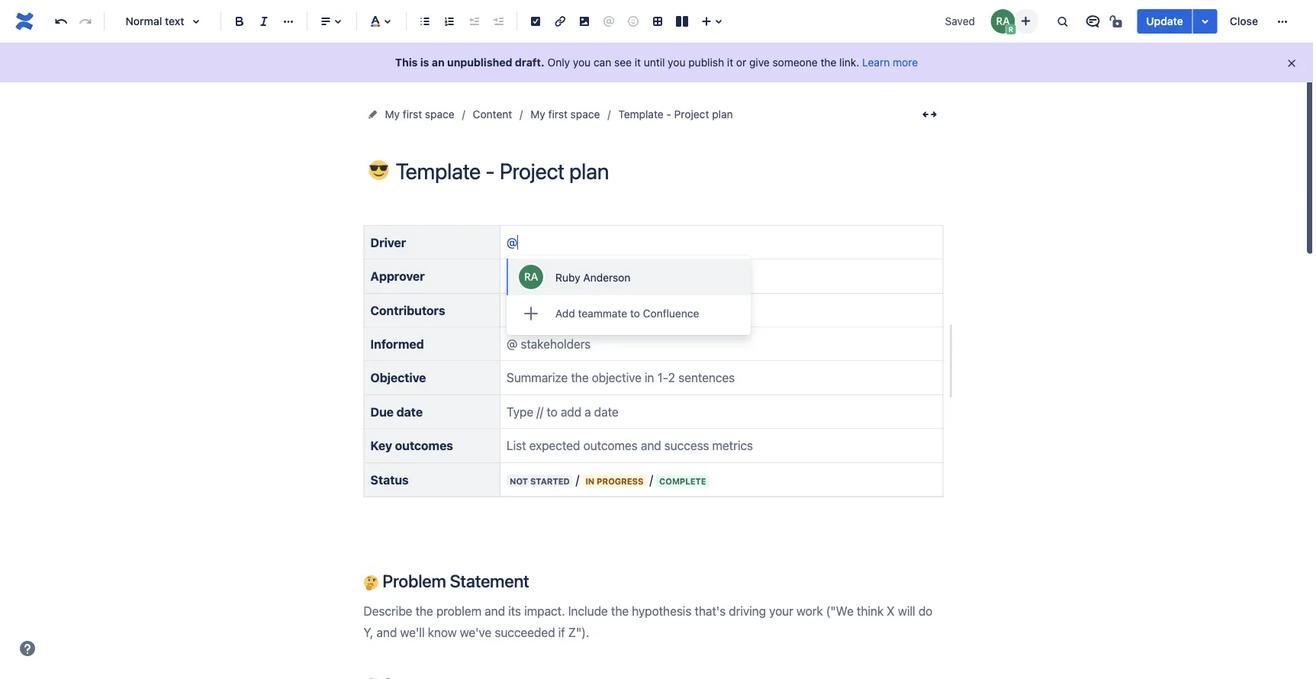 Task type: locate. For each thing, give the bounding box(es) containing it.
1 horizontal spatial you
[[668, 56, 686, 69]]

2 you from the left
[[668, 56, 686, 69]]

space
[[425, 108, 454, 121], [571, 108, 600, 121]]

2 my first space from the left
[[531, 108, 600, 121]]

it
[[635, 56, 641, 69], [727, 56, 733, 69]]

my first space link
[[385, 105, 454, 124], [531, 105, 600, 124]]

indent tab image
[[489, 12, 507, 31]]

add teammate to confluence
[[555, 307, 699, 320]]

no restrictions image
[[1108, 12, 1127, 31]]

table image
[[649, 12, 667, 31]]

my first space link down only
[[531, 105, 600, 124]]

2 my first space link from the left
[[531, 105, 600, 124]]

update
[[1146, 15, 1183, 27]]

only
[[548, 56, 570, 69]]

2 my from the left
[[531, 108, 545, 121]]

1 horizontal spatial first
[[548, 108, 568, 121]]

ruby
[[555, 271, 580, 284]]

confluence image
[[12, 9, 37, 34], [12, 9, 37, 34]]

can
[[594, 56, 611, 69]]

1 horizontal spatial my
[[531, 108, 545, 121]]

first
[[403, 108, 422, 121], [548, 108, 568, 121]]

0 horizontal spatial space
[[425, 108, 454, 121]]

key outcomes
[[370, 438, 453, 453]]

give
[[749, 56, 770, 69]]

1 horizontal spatial it
[[727, 56, 733, 69]]

first down only
[[548, 108, 568, 121]]

0 horizontal spatial my
[[385, 108, 400, 121]]

@ search field
[[507, 235, 521, 250]]

it left or
[[727, 56, 733, 69]]

comment icon image
[[1084, 12, 1102, 31]]

normal
[[125, 15, 162, 27]]

date
[[397, 404, 423, 419]]

0 horizontal spatial my first space link
[[385, 105, 454, 124]]

my first space
[[385, 108, 454, 121], [531, 108, 600, 121]]

outdent ⇧tab image
[[465, 12, 483, 31]]

1 horizontal spatial space
[[571, 108, 600, 121]]

my first space down only
[[531, 108, 600, 121]]

ruby anderson
[[555, 271, 631, 284]]

confluence
[[643, 307, 699, 320]]

complete
[[659, 476, 706, 486]]

numbered list ⌘⇧7 image
[[440, 12, 459, 31]]

more formatting image
[[279, 12, 298, 31]]

None text field
[[518, 238, 521, 247]]

problem statement
[[379, 571, 529, 591]]

2 space from the left
[[571, 108, 600, 121]]

dismiss image
[[1286, 57, 1298, 69]]

:thinking: image
[[364, 575, 379, 591], [364, 575, 379, 591]]

0 horizontal spatial my first space
[[385, 108, 454, 121]]

bold ⌘b image
[[230, 12, 249, 31]]

you right the "until"
[[668, 56, 686, 69]]

1 horizontal spatial my first space
[[531, 108, 600, 121]]

my first space link right move this page icon
[[385, 105, 454, 124]]

informed
[[370, 337, 424, 351]]

close button
[[1221, 9, 1267, 34]]

my
[[385, 108, 400, 121], [531, 108, 545, 121]]

contributors
[[370, 303, 445, 317]]

my right move this page icon
[[385, 108, 400, 121]]

content link
[[473, 105, 512, 124]]

1 horizontal spatial /
[[650, 472, 653, 487]]

/ left in
[[576, 472, 579, 487]]

find and replace image
[[1053, 12, 1072, 31]]

template - project plan link
[[618, 105, 733, 124]]

1 my from the left
[[385, 108, 400, 121]]

statement
[[450, 571, 529, 591]]

until
[[644, 56, 665, 69]]

/ right progress
[[650, 472, 653, 487]]

more
[[893, 56, 918, 69]]

you
[[573, 56, 591, 69], [668, 56, 686, 69]]

0 horizontal spatial you
[[573, 56, 591, 69]]

normal text
[[125, 15, 184, 27]]

None field
[[518, 235, 521, 250]]

0 horizontal spatial it
[[635, 56, 641, 69]]

my right content
[[531, 108, 545, 121]]

space down an
[[425, 108, 454, 121]]

outcomes
[[395, 438, 453, 453]]

you left can
[[573, 56, 591, 69]]

my first space right move this page icon
[[385, 108, 454, 121]]

it right see
[[635, 56, 641, 69]]

2 / from the left
[[650, 472, 653, 487]]

this
[[395, 56, 418, 69]]

or
[[736, 56, 746, 69]]

1 first from the left
[[403, 108, 422, 121]]

is
[[420, 56, 429, 69]]

in
[[586, 476, 595, 486]]

1 horizontal spatial my first space link
[[531, 105, 600, 124]]

space down can
[[571, 108, 600, 121]]

driver
[[370, 235, 406, 250]]

/
[[576, 472, 579, 487], [650, 472, 653, 487]]

draft.
[[515, 56, 545, 69]]

my for second "my first space" link from right
[[385, 108, 400, 121]]

0 horizontal spatial /
[[576, 472, 579, 487]]

the
[[821, 56, 837, 69]]

none text field inside @ 'search field'
[[518, 238, 521, 247]]

:sunglasses: image
[[369, 160, 389, 180]]

an
[[432, 56, 445, 69]]

0 horizontal spatial first
[[403, 108, 422, 121]]

first right move this page icon
[[403, 108, 422, 121]]

link.
[[839, 56, 859, 69]]

bullet list ⌘⇧8 image
[[416, 12, 434, 31]]



Task type: describe. For each thing, give the bounding box(es) containing it.
not started / in progress / complete
[[510, 472, 706, 487]]

content
[[473, 108, 512, 121]]

started
[[530, 476, 570, 486]]

1 you from the left
[[573, 56, 591, 69]]

1 it from the left
[[635, 56, 641, 69]]

plan
[[712, 108, 733, 121]]

progress
[[597, 476, 644, 486]]

teammate
[[578, 307, 627, 320]]

approver
[[370, 269, 425, 283]]

someone
[[773, 56, 818, 69]]

2 it from the left
[[727, 56, 733, 69]]

learn
[[862, 56, 890, 69]]

redo ⌘⇧z image
[[76, 12, 95, 31]]

project
[[674, 108, 709, 121]]

link image
[[551, 12, 569, 31]]

add image, video, or file image
[[575, 12, 594, 31]]

text
[[165, 15, 184, 27]]

ruby anderson image
[[991, 9, 1015, 34]]

see
[[614, 56, 632, 69]]

mention image
[[600, 12, 618, 31]]

anderson
[[583, 271, 631, 284]]

2 first from the left
[[548, 108, 568, 121]]

Give this page a title text field
[[396, 159, 944, 184]]

objective
[[370, 371, 426, 385]]

align left image
[[317, 12, 335, 31]]

due date
[[370, 404, 423, 419]]

undo ⌘z image
[[52, 12, 70, 31]]

this is an unpublished draft. only you can see it until you publish it or give someone the link. learn more
[[395, 56, 918, 69]]

my for 1st "my first space" link from right
[[531, 108, 545, 121]]

to
[[630, 307, 640, 320]]

1 space from the left
[[425, 108, 454, 121]]

not
[[510, 476, 528, 486]]

italic ⌘i image
[[255, 12, 273, 31]]

layouts image
[[673, 12, 691, 31]]

none field inside the main content area, start typing to enter text. text field
[[518, 235, 521, 250]]

1 / from the left
[[576, 472, 579, 487]]

1 my first space link from the left
[[385, 105, 454, 124]]

add icon image
[[517, 300, 545, 327]]

invite to edit image
[[1017, 12, 1035, 30]]

normal text button
[[111, 5, 214, 38]]

more image
[[1274, 12, 1292, 31]]

-
[[666, 108, 671, 121]]

update button
[[1137, 9, 1192, 34]]

Main content area, start typing to enter text. text field
[[354, 207, 954, 679]]

emoji image
[[624, 12, 642, 31]]

problem
[[383, 571, 446, 591]]

due
[[370, 404, 394, 419]]

saved
[[945, 15, 975, 27]]

close
[[1230, 15, 1258, 27]]

template
[[618, 108, 664, 121]]

publish
[[688, 56, 724, 69]]

:sunglasses: image
[[369, 160, 389, 180]]

action item image
[[526, 12, 545, 31]]

@
[[507, 235, 518, 250]]

1 my first space from the left
[[385, 108, 454, 121]]

help image
[[18, 639, 37, 658]]

unpublished
[[447, 56, 512, 69]]

learn more link
[[862, 56, 918, 69]]

key
[[370, 438, 392, 453]]

add
[[555, 307, 575, 320]]

adjust update settings image
[[1196, 12, 1215, 31]]

template - project plan
[[618, 108, 733, 121]]

move this page image
[[367, 108, 379, 121]]

status
[[370, 472, 409, 487]]

make page full-width image
[[921, 105, 939, 124]]



Task type: vqa. For each thing, say whether or not it's contained in the screenshot.
my first space "link"
yes



